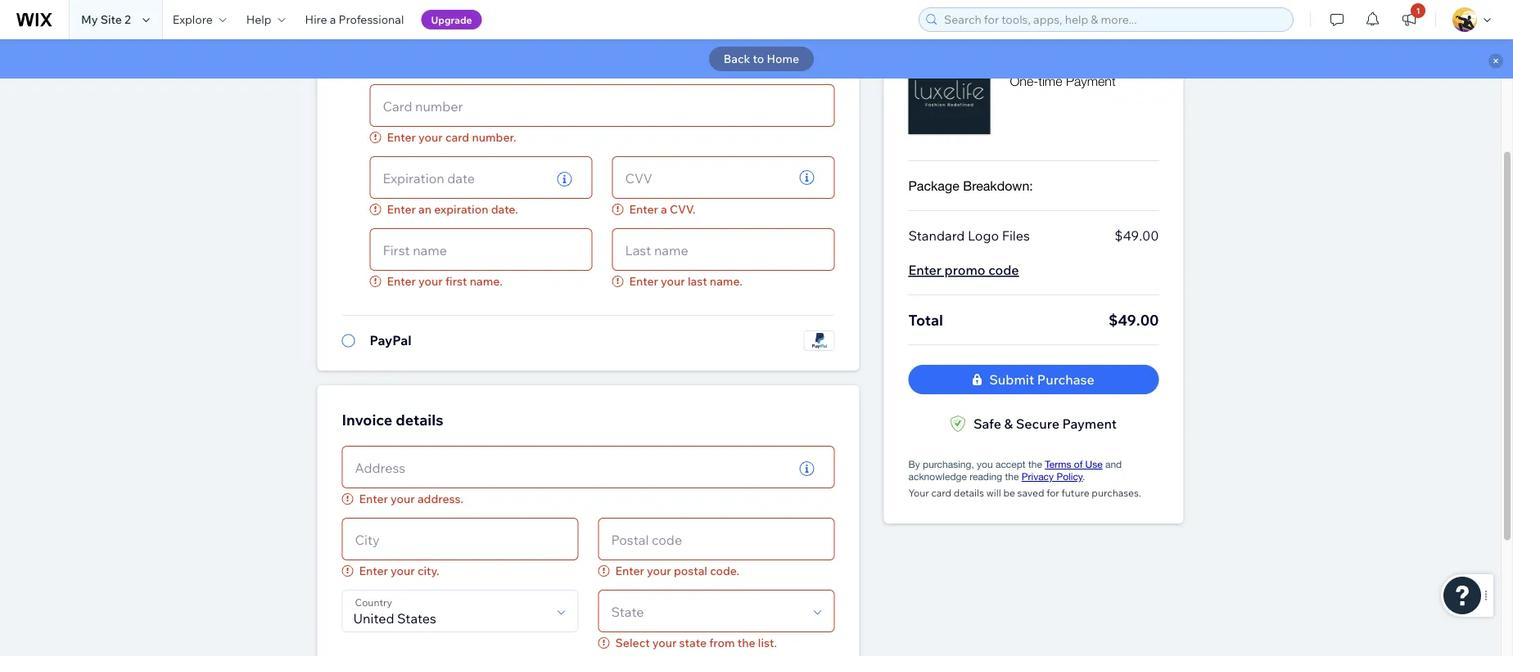 Task type: describe. For each thing, give the bounding box(es) containing it.
$49.00 for total
[[1109, 311, 1159, 330]]

package
[[908, 179, 959, 194]]

date.
[[491, 203, 518, 217]]

acknowledge
[[908, 472, 967, 483]]

the for list.
[[738, 637, 755, 651]]

invoice
[[342, 411, 392, 429]]

your for card
[[418, 131, 443, 145]]

purchasing,
[[923, 459, 974, 471]]

expiration
[[434, 203, 488, 217]]

saved
[[1017, 488, 1044, 500]]

safe & secure payment
[[974, 416, 1117, 433]]

.
[[1083, 472, 1085, 483]]

postal
[[674, 565, 707, 579]]

enter for enter your city.
[[359, 565, 388, 579]]

of
[[1074, 459, 1083, 471]]

upgrade button
[[421, 10, 482, 29]]

breakdown:
[[963, 179, 1033, 194]]

will
[[986, 488, 1001, 500]]

code
[[988, 262, 1019, 279]]

purchase
[[1037, 372, 1095, 389]]

1 horizontal spatial card
[[931, 488, 952, 500]]

future
[[1062, 488, 1090, 500]]

privacy
[[1022, 472, 1054, 483]]

terms
[[1045, 459, 1071, 471]]

back to home button
[[709, 47, 814, 71]]

professional
[[339, 12, 404, 27]]

enter for enter your card number.
[[387, 131, 416, 145]]

your card details will be saved for future purchases.
[[908, 488, 1141, 500]]

purchases.
[[1092, 488, 1141, 500]]

hire a professional
[[305, 12, 404, 27]]

state
[[679, 637, 707, 651]]

my site 2
[[81, 12, 131, 27]]

address.
[[417, 493, 464, 507]]

code.
[[710, 565, 740, 579]]

privacy policy .
[[1022, 472, 1085, 483]]

from
[[709, 637, 735, 651]]

enter for enter your postal code.
[[615, 565, 644, 579]]

enter promo code button
[[908, 261, 1019, 280]]

a for professional
[[330, 12, 336, 27]]

0 vertical spatial card
[[445, 131, 469, 145]]

home
[[767, 52, 799, 66]]

your for postal
[[647, 565, 671, 579]]

select your state from the list.
[[615, 637, 777, 651]]

back to home alert
[[0, 39, 1513, 79]]

upgrade
[[431, 14, 472, 26]]

$49.00 for standard logo files
[[1115, 228, 1159, 244]]

2
[[124, 12, 131, 27]]

list.
[[758, 637, 777, 651]]

City text field
[[350, 520, 570, 560]]

1
[[1416, 5, 1420, 16]]

total
[[908, 311, 943, 330]]

secure
[[1016, 416, 1059, 433]]

Last name text field
[[620, 230, 827, 271]]

enter your postal code.
[[615, 565, 740, 579]]

submit
[[989, 372, 1034, 389]]

cvv.
[[670, 203, 696, 217]]

name. for enter your last name.
[[710, 275, 743, 289]]

be
[[1003, 488, 1015, 500]]

hire
[[305, 12, 327, 27]]

last
[[688, 275, 707, 289]]

explore
[[173, 12, 213, 27]]

enter for enter promo code
[[908, 262, 942, 279]]

files
[[1002, 228, 1030, 244]]



Task type: vqa. For each thing, say whether or not it's contained in the screenshot.
card
yes



Task type: locate. For each thing, give the bounding box(es) containing it.
card
[[445, 131, 469, 145], [931, 488, 952, 500]]

for
[[1047, 488, 1059, 500]]

enter promo code
[[908, 262, 1019, 279]]

and acknowledge reading the
[[908, 459, 1122, 483]]

enter for enter a cvv.
[[629, 203, 658, 217]]

None telephone field
[[378, 158, 545, 199]]

Address text field
[[350, 447, 787, 488]]

your left first
[[418, 275, 443, 289]]

0 vertical spatial the
[[1028, 459, 1042, 471]]

payment
[[1066, 74, 1116, 89], [1062, 416, 1117, 433]]

0 horizontal spatial details
[[396, 411, 443, 429]]

you
[[977, 459, 993, 471]]

1 vertical spatial a
[[661, 203, 667, 217]]

an
[[418, 203, 432, 217]]

0 horizontal spatial the
[[738, 637, 755, 651]]

1 vertical spatial payment
[[1062, 416, 1117, 433]]

name. right first
[[470, 275, 503, 289]]

back to home
[[724, 52, 799, 66]]

your for state
[[652, 637, 677, 651]]

your left postal
[[647, 565, 671, 579]]

1 name. from the left
[[470, 275, 503, 289]]

a for cvv.
[[661, 203, 667, 217]]

your for last
[[661, 275, 685, 289]]

select
[[615, 637, 650, 651]]

None field
[[350, 592, 550, 633], [606, 592, 806, 633], [350, 592, 550, 633], [606, 592, 806, 633]]

0 vertical spatial details
[[396, 411, 443, 429]]

your
[[908, 488, 929, 500]]

your left address. at the left of page
[[391, 493, 415, 507]]

your left state
[[652, 637, 677, 651]]

enter for enter your first name.
[[387, 275, 416, 289]]

First name text field
[[378, 230, 584, 271]]

0 vertical spatial $49.00
[[1115, 228, 1159, 244]]

site
[[100, 12, 122, 27]]

1 horizontal spatial the
[[1005, 472, 1019, 483]]

$49.00
[[1115, 228, 1159, 244], [1109, 311, 1159, 330]]

back
[[724, 52, 750, 66]]

your left the city. at the bottom left of the page
[[391, 565, 415, 579]]

package breakdown:
[[908, 179, 1033, 194]]

1 vertical spatial the
[[1005, 472, 1019, 483]]

first
[[445, 275, 467, 289]]

standard logo files
[[908, 228, 1030, 244]]

1 vertical spatial $49.00
[[1109, 311, 1159, 330]]

paypal
[[370, 333, 411, 349]]

card left number. at the left of the page
[[445, 131, 469, 145]]

0 vertical spatial a
[[330, 12, 336, 27]]

by purchasing, you accept the terms of use
[[908, 459, 1103, 471]]

payment right time
[[1066, 74, 1116, 89]]

your for first
[[418, 275, 443, 289]]

2 horizontal spatial the
[[1028, 459, 1042, 471]]

name.
[[470, 275, 503, 289], [710, 275, 743, 289]]

0 horizontal spatial card
[[445, 131, 469, 145]]

your left last
[[661, 275, 685, 289]]

help
[[246, 12, 272, 27]]

help button
[[236, 0, 295, 39]]

Search for tools, apps, help & more... field
[[939, 8, 1288, 31]]

0 vertical spatial payment
[[1066, 74, 1116, 89]]

a right hire
[[330, 12, 336, 27]]

your for city.
[[391, 565, 415, 579]]

2 name. from the left
[[710, 275, 743, 289]]

time
[[1038, 74, 1062, 89]]

invoice details
[[342, 411, 443, 429]]

the down accept
[[1005, 472, 1019, 483]]

submit purchase
[[989, 372, 1095, 389]]

city.
[[417, 565, 439, 579]]

enter a cvv.
[[629, 203, 696, 217]]

one-
[[1010, 74, 1038, 89]]

the left list.
[[738, 637, 755, 651]]

to
[[753, 52, 764, 66]]

the inside and acknowledge reading the
[[1005, 472, 1019, 483]]

0 horizontal spatial a
[[330, 12, 336, 27]]

details down reading
[[954, 488, 984, 500]]

accept
[[996, 459, 1026, 471]]

my
[[81, 12, 98, 27]]

1 button
[[1391, 0, 1427, 39]]

1 horizontal spatial name.
[[710, 275, 743, 289]]

enter your card number.
[[387, 131, 516, 145]]

logo
[[968, 228, 999, 244]]

a left cvv. on the top of page
[[661, 203, 667, 217]]

enter inside 'button'
[[908, 262, 942, 279]]

the up privacy at right
[[1028, 459, 1042, 471]]

a
[[330, 12, 336, 27], [661, 203, 667, 217]]

safe
[[974, 416, 1001, 433]]

enter your first name.
[[387, 275, 503, 289]]

2 vertical spatial the
[[738, 637, 755, 651]]

submit purchase button
[[908, 366, 1159, 395]]

enter your last name.
[[629, 275, 743, 289]]

enter for enter an expiration date.
[[387, 203, 416, 217]]

1 horizontal spatial details
[[954, 488, 984, 500]]

your for address.
[[391, 493, 415, 507]]

enter
[[387, 131, 416, 145], [387, 203, 416, 217], [629, 203, 658, 217], [908, 262, 942, 279], [387, 275, 416, 289], [629, 275, 658, 289], [359, 493, 388, 507], [359, 565, 388, 579], [615, 565, 644, 579]]

promo
[[945, 262, 985, 279]]

the
[[1028, 459, 1042, 471], [1005, 472, 1019, 483], [738, 637, 755, 651]]

1 vertical spatial details
[[954, 488, 984, 500]]

terms of use link
[[1045, 459, 1103, 471]]

1 vertical spatial card
[[931, 488, 952, 500]]

details right invoice
[[396, 411, 443, 429]]

enter for enter your last name.
[[629, 275, 658, 289]]

standard
[[908, 228, 965, 244]]

details
[[396, 411, 443, 429], [954, 488, 984, 500]]

&
[[1004, 416, 1013, 433]]

a inside 'link'
[[330, 12, 336, 27]]

enter your address.
[[359, 493, 464, 507]]

name. for enter your first name.
[[470, 275, 503, 289]]

by
[[908, 459, 920, 471]]

0 horizontal spatial name.
[[470, 275, 503, 289]]

policy
[[1057, 472, 1083, 483]]

1 horizontal spatial a
[[661, 203, 667, 217]]

use
[[1085, 459, 1103, 471]]

enter an expiration date.
[[387, 203, 518, 217]]

number.
[[472, 131, 516, 145]]

reading
[[970, 472, 1002, 483]]

one-time payment
[[1010, 74, 1116, 89]]

name. right last
[[710, 275, 743, 289]]

your left number. at the left of the page
[[418, 131, 443, 145]]

payment up 'use'
[[1062, 416, 1117, 433]]

enter for enter your address.
[[359, 493, 388, 507]]

and
[[1105, 459, 1122, 471]]

card down acknowledge
[[931, 488, 952, 500]]

your
[[418, 131, 443, 145], [418, 275, 443, 289], [661, 275, 685, 289], [391, 493, 415, 507], [391, 565, 415, 579], [647, 565, 671, 579], [652, 637, 677, 651]]

privacy policy link
[[1022, 472, 1083, 483]]

Postal code text field
[[606, 520, 827, 560]]

enter your city.
[[359, 565, 439, 579]]

the for terms
[[1028, 459, 1042, 471]]

hire a professional link
[[295, 0, 414, 39]]



